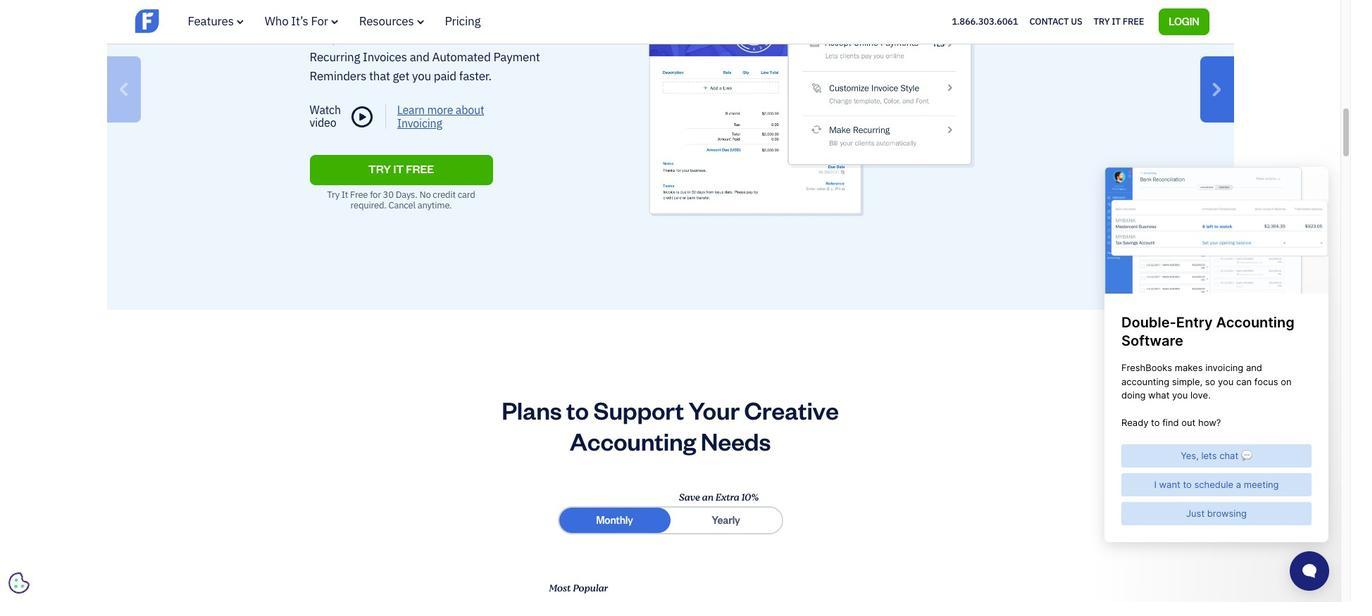 Task type: locate. For each thing, give the bounding box(es) containing it.
features link
[[188, 13, 244, 29]]

card
[[458, 189, 475, 201]]

that down invoices
[[369, 69, 390, 84]]

plans to support your creative accounting needs
[[502, 395, 839, 457]]

show
[[379, 11, 407, 26]]

credit
[[433, 189, 456, 201]]

with down services
[[532, 30, 555, 46]]

contact us link
[[1030, 13, 1083, 31]]

us
[[1071, 15, 1083, 27]]

invoices
[[310, 11, 352, 26]]

free
[[1123, 15, 1145, 27], [350, 189, 368, 201]]

free inside try it free for 30 days. no credit card required. cancel anytime.
[[350, 189, 368, 201]]

branded
[[489, 0, 533, 7]]

0 vertical spatial try
[[1094, 15, 1110, 27]]

1 horizontal spatial free
[[1123, 15, 1145, 27]]

you
[[412, 69, 431, 84]]

30
[[383, 189, 394, 201]]

paid
[[434, 69, 457, 84]]

try for try it free
[[1094, 15, 1110, 27]]

for
[[311, 13, 328, 29]]

automated
[[432, 49, 491, 65]]

0 vertical spatial free
[[1123, 15, 1145, 27]]

anytime.
[[418, 200, 452, 212]]

and
[[310, 30, 329, 46], [410, 49, 430, 65]]

days.
[[396, 189, 418, 201]]

login link
[[1160, 8, 1210, 35]]

contact
[[1030, 15, 1069, 27]]

1 horizontal spatial and
[[410, 49, 430, 65]]

login
[[1169, 15, 1200, 27]]

1 vertical spatial with
[[532, 30, 555, 46]]

1.866.303.6061
[[952, 15, 1019, 27]]

that down clients
[[355, 11, 376, 26]]

it
[[342, 189, 348, 201]]

freshbooks
[[385, 30, 446, 46]]

save an extra 10%
[[679, 491, 759, 505]]

0 vertical spatial with
[[394, 0, 416, 7]]

about
[[456, 103, 484, 117]]

learn
[[397, 103, 425, 117]]

and down for
[[310, 30, 329, 46]]

video
[[310, 115, 336, 129]]

0 horizontal spatial free
[[350, 189, 368, 201]]

free for it
[[350, 189, 368, 201]]

1 vertical spatial free
[[350, 189, 368, 201]]

0 horizontal spatial and
[[310, 30, 329, 46]]

try
[[1094, 15, 1110, 27], [327, 189, 340, 201]]

watch
[[310, 103, 341, 117]]

watch video
[[310, 103, 341, 129]]

1 vertical spatial and
[[410, 49, 430, 65]]

saves
[[473, 30, 503, 46]]

try it free
[[368, 161, 434, 176]]

breakdown
[[418, 11, 477, 26]]

support
[[594, 395, 684, 426]]

0 horizontal spatial try
[[327, 189, 340, 201]]

invoicing image
[[591, 0, 1031, 231]]

learn more about invoicing
[[397, 103, 484, 130]]

and up you
[[410, 49, 430, 65]]

resources
[[359, 13, 414, 29]]

an
[[702, 491, 714, 505]]

that
[[355, 11, 376, 26], [369, 69, 390, 84]]

try it free link
[[310, 155, 493, 185]]

of
[[480, 11, 490, 26]]

required.
[[351, 200, 387, 212]]

with up a
[[394, 0, 416, 7]]

time
[[506, 30, 530, 46]]

with
[[394, 0, 416, 7], [532, 30, 555, 46]]

it
[[1112, 15, 1121, 27]]

1 vertical spatial that
[[369, 69, 390, 84]]

1 horizontal spatial try
[[1094, 15, 1110, 27]]

more
[[427, 103, 453, 117]]

contact us
[[1030, 15, 1083, 27]]

free
[[406, 161, 434, 176]]

needs
[[701, 426, 771, 457]]

try inside try it free for 30 days. no credit card required. cancel anytime.
[[327, 189, 340, 201]]

to
[[567, 395, 589, 426]]

cookie preferences image
[[8, 573, 30, 594]]

impress clients with professional, branded invoices that show a breakdown of your services and products. freshbooks also saves time with recurring invoices and automated payment reminders that get you paid faster.
[[310, 0, 562, 84]]

who
[[265, 13, 289, 29]]

cookie consent banner dialog
[[11, 429, 222, 592]]

services
[[518, 11, 562, 26]]

0 horizontal spatial with
[[394, 0, 416, 7]]

get
[[393, 69, 410, 84]]

1 vertical spatial try
[[327, 189, 340, 201]]



Task type: vqa. For each thing, say whether or not it's contained in the screenshot.
with
yes



Task type: describe. For each thing, give the bounding box(es) containing it.
0 vertical spatial and
[[310, 30, 329, 46]]

try it free for 30 days. no credit card required. cancel anytime.
[[327, 189, 475, 212]]

pricing link
[[445, 13, 481, 29]]

10%
[[741, 491, 759, 505]]

pricing
[[445, 13, 481, 29]]

no
[[420, 189, 431, 201]]

who it's for
[[265, 13, 328, 29]]

creative
[[745, 395, 839, 426]]

try it free link
[[1094, 13, 1145, 31]]

accounting
[[570, 426, 696, 457]]

your
[[493, 11, 516, 26]]

freshbooks logo image
[[135, 8, 244, 34]]

products.
[[332, 30, 382, 46]]

invoices
[[363, 49, 407, 65]]

cancel
[[389, 200, 416, 212]]

professional,
[[419, 0, 487, 7]]

who it's for link
[[265, 13, 338, 29]]

1 horizontal spatial with
[[532, 30, 555, 46]]

a
[[409, 11, 416, 26]]

for
[[370, 189, 381, 201]]

clients
[[356, 0, 391, 7]]

faster.
[[459, 69, 492, 84]]

plans
[[502, 395, 562, 426]]

it
[[393, 161, 404, 176]]

it's
[[291, 13, 308, 29]]

payment
[[494, 49, 540, 65]]

impress
[[310, 0, 353, 7]]

1.866.303.6061 link
[[952, 15, 1019, 27]]

free for it
[[1123, 15, 1145, 27]]

try
[[368, 161, 391, 176]]

your
[[689, 395, 740, 426]]

save
[[679, 491, 700, 505]]

also
[[449, 30, 471, 46]]

0 vertical spatial that
[[355, 11, 376, 26]]

try for try it free for 30 days. no credit card required. cancel anytime.
[[327, 189, 340, 201]]

resources link
[[359, 13, 424, 29]]

invoicing
[[397, 116, 442, 130]]

features
[[188, 13, 234, 29]]

try it free
[[1094, 15, 1145, 27]]

recurring
[[310, 49, 360, 65]]

extra
[[716, 491, 739, 505]]

learn more about invoicing link
[[386, 103, 513, 130]]

reminders
[[310, 69, 367, 84]]



